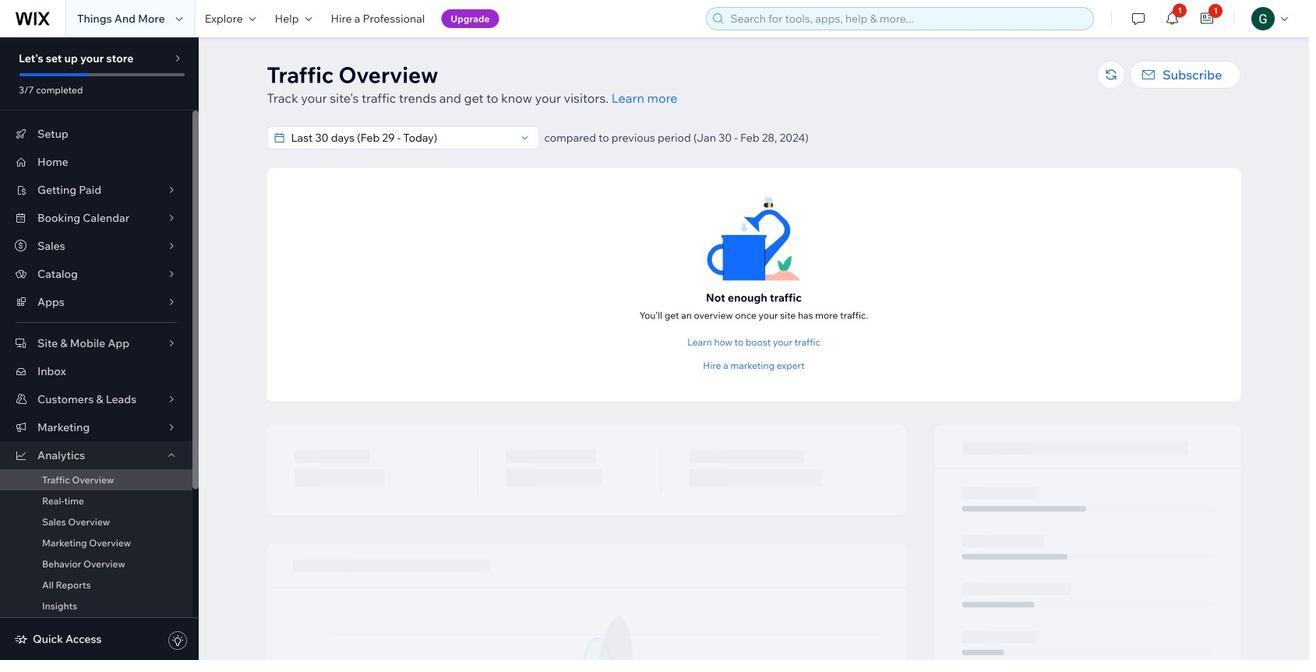 Task type: locate. For each thing, give the bounding box(es) containing it.
None field
[[286, 127, 516, 149]]

Search for tools, apps, help & more... field
[[726, 8, 1089, 30]]

page skeleton image
[[267, 426, 1241, 661]]



Task type: vqa. For each thing, say whether or not it's contained in the screenshot.
alert on the top of the page
no



Task type: describe. For each thing, give the bounding box(es) containing it.
sidebar element
[[0, 37, 199, 661]]



